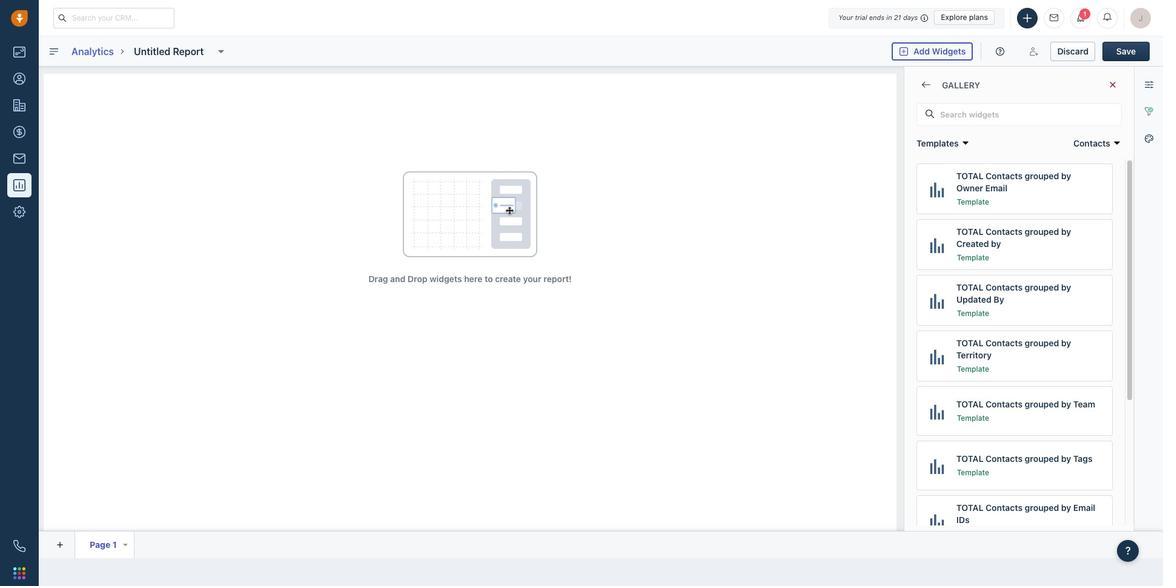 Task type: describe. For each thing, give the bounding box(es) containing it.
freshworks switcher image
[[13, 568, 25, 580]]

plans
[[969, 13, 988, 22]]

your trial ends in 21 days
[[839, 13, 918, 21]]

1
[[1083, 10, 1087, 17]]

phone element
[[7, 534, 32, 559]]

your
[[839, 13, 853, 21]]

trial
[[855, 13, 867, 21]]

explore plans
[[941, 13, 988, 22]]

in
[[887, 13, 892, 21]]



Task type: vqa. For each thing, say whether or not it's contained in the screenshot.
your
yes



Task type: locate. For each thing, give the bounding box(es) containing it.
Search your CRM... text field
[[53, 8, 175, 28]]

explore
[[941, 13, 967, 22]]

days
[[903, 13, 918, 21]]

1 link
[[1071, 8, 1091, 28]]

ends
[[869, 13, 885, 21]]

explore plans link
[[934, 10, 995, 25]]

21
[[894, 13, 901, 21]]

phone image
[[13, 540, 25, 553]]



